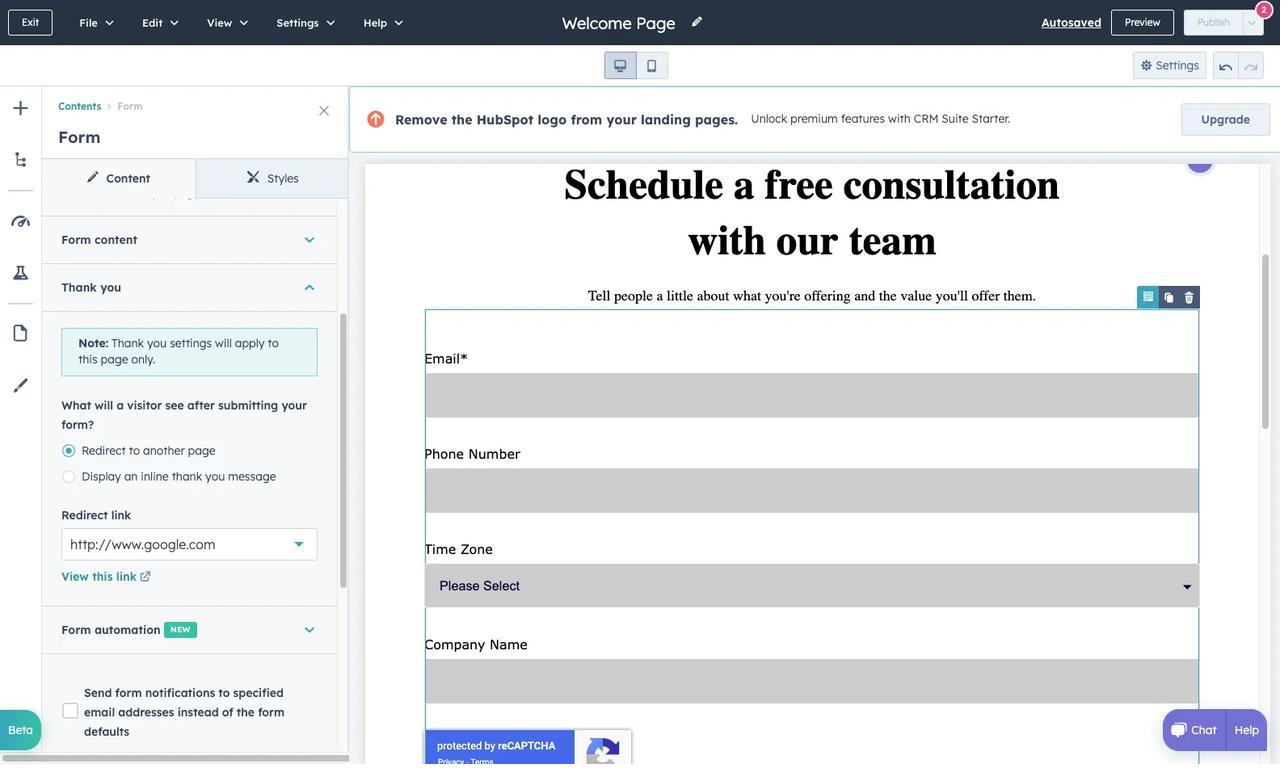 Task type: vqa. For each thing, say whether or not it's contained in the screenshot.
page in the Thank you settings will apply to this page only.
yes



Task type: describe. For each thing, give the bounding box(es) containing it.
the inside send form notifications to specified email addresses instead of the form defaults
[[237, 705, 255, 720]]

landing
[[641, 112, 691, 128]]

addresses
[[118, 705, 174, 720]]

styles link
[[195, 159, 349, 198]]

autosaved
[[1042, 15, 1101, 30]]

notifications
[[145, 686, 215, 700]]

redirect to another page
[[82, 443, 215, 458]]

this form will take on the style of your page.
[[152, 168, 301, 199]]

thank you settings will apply to this page only.
[[78, 336, 279, 367]]

thank you
[[61, 280, 121, 295]]

this inside thank you settings will apply to this page only.
[[78, 352, 97, 367]]

beta
[[8, 723, 33, 738]]

file button
[[62, 0, 125, 45]]

0 vertical spatial link
[[111, 508, 131, 523]]

visitor
[[127, 398, 162, 413]]

help inside help button
[[363, 16, 387, 29]]

page inside the what will a visitor see after submitting your form? element
[[188, 443, 215, 458]]

will inside thank you settings will apply to this page only.
[[215, 336, 232, 351]]

style
[[268, 168, 289, 180]]

defaults
[[84, 725, 129, 739]]

specified
[[233, 686, 284, 700]]

exit
[[22, 16, 39, 28]]

chat
[[1191, 723, 1217, 738]]

contents
[[58, 100, 101, 113]]

caret image inside thank you dropdown button
[[305, 279, 314, 295]]

0 horizontal spatial settings button
[[260, 0, 346, 45]]

exit link
[[8, 10, 53, 36]]

2 group from the left
[[1213, 52, 1264, 79]]

of inside send form notifications to specified email addresses instead of the form defaults
[[222, 705, 233, 720]]

caret image
[[305, 232, 314, 248]]

0 vertical spatial your
[[606, 112, 637, 128]]

will inside what will a visitor see after submitting your form?
[[95, 398, 113, 413]]

features
[[841, 112, 885, 126]]

publish
[[1197, 16, 1230, 28]]

1 vertical spatial help
[[1235, 723, 1259, 738]]

submitting
[[218, 398, 278, 413]]

after
[[187, 398, 215, 413]]

preview button
[[1111, 10, 1174, 36]]

page.
[[175, 187, 201, 199]]

starter.
[[972, 112, 1010, 126]]

apply
[[235, 336, 265, 351]]

take
[[214, 168, 234, 180]]

page inside thank you settings will apply to this page only.
[[101, 352, 128, 367]]

edit
[[142, 16, 163, 29]]

see
[[165, 398, 184, 413]]

0 horizontal spatial to
[[129, 443, 140, 458]]

new
[[170, 624, 190, 635]]

on
[[237, 168, 248, 180]]

form for will
[[172, 168, 194, 180]]

your inside this form will take on the style of your page.
[[152, 187, 172, 199]]

suite
[[942, 112, 969, 126]]

navigation containing contents
[[42, 86, 349, 116]]

display an inline thank you message
[[82, 469, 276, 484]]

publish group
[[1184, 10, 1264, 36]]

from
[[571, 112, 602, 128]]

view this link link
[[61, 569, 154, 584]]

help button
[[346, 0, 415, 45]]

http://www.google.com tab panel
[[42, 62, 349, 752]]

crm
[[914, 112, 939, 126]]

an
[[124, 469, 138, 484]]

this
[[152, 168, 170, 180]]

2 caret image from the top
[[305, 622, 314, 638]]

send
[[84, 686, 112, 700]]

link opens in a new window image
[[140, 572, 151, 584]]

pages.
[[695, 112, 738, 128]]

note:
[[78, 336, 108, 351]]

thank
[[172, 469, 202, 484]]

http://www.google.com
[[70, 536, 215, 552]]

what will a visitor see after submitting your form?
[[61, 398, 307, 432]]

remove the hubspot logo from your landing pages.
[[395, 112, 738, 128]]

view this link
[[61, 569, 137, 584]]

form left automation
[[61, 623, 91, 637]]

link opens in a new window image
[[140, 572, 151, 584]]

beta button
[[0, 710, 41, 751]]

a
[[116, 398, 124, 413]]

to inside send form notifications to specified email addresses instead of the form defaults
[[218, 686, 230, 700]]

logo
[[538, 112, 567, 128]]

link inside redirect link element
[[116, 569, 137, 584]]

file
[[79, 16, 98, 29]]

edit button
[[125, 0, 190, 45]]



Task type: locate. For each thing, give the bounding box(es) containing it.
page up thank
[[188, 443, 215, 458]]

0 vertical spatial redirect
[[82, 443, 126, 458]]

contents button
[[58, 100, 101, 113]]

to up instead
[[218, 686, 230, 700]]

2 vertical spatial you
[[205, 469, 225, 484]]

will inside this form will take on the style of your page.
[[197, 168, 211, 180]]

redirect up display
[[82, 443, 126, 458]]

group up landing
[[604, 52, 668, 79]]

redirect for redirect link
[[61, 508, 108, 523]]

0 vertical spatial the
[[451, 112, 472, 128]]

link
[[111, 508, 131, 523], [116, 569, 137, 584]]

upgrade link
[[1181, 103, 1270, 136]]

view up form automation
[[61, 569, 89, 584]]

redirect
[[82, 443, 126, 458], [61, 508, 108, 523]]

thank for thank you
[[61, 280, 97, 295]]

instead
[[178, 705, 219, 720]]

1 horizontal spatial page
[[188, 443, 215, 458]]

your right submitting
[[282, 398, 307, 413]]

navigation
[[42, 86, 349, 116]]

redirect inside the what will a visitor see after submitting your form? element
[[82, 443, 126, 458]]

form down contents
[[58, 127, 101, 147]]

1 vertical spatial link
[[116, 569, 137, 584]]

2 horizontal spatial you
[[205, 469, 225, 484]]

styles
[[267, 171, 299, 186]]

0 horizontal spatial of
[[222, 705, 233, 720]]

view inside "view" button
[[207, 16, 232, 29]]

1 horizontal spatial group
[[1213, 52, 1264, 79]]

the right 'remove'
[[451, 112, 472, 128]]

upgrade
[[1201, 112, 1250, 127]]

redirect link element
[[61, 528, 318, 586]]

to inside thank you settings will apply to this page only.
[[268, 336, 279, 351]]

will
[[197, 168, 211, 180], [215, 336, 232, 351], [95, 398, 113, 413]]

2 horizontal spatial will
[[215, 336, 232, 351]]

you up only.
[[147, 336, 167, 351]]

http://www.google.com button
[[61, 528, 318, 561]]

0 horizontal spatial thank
[[61, 280, 97, 295]]

another
[[143, 443, 185, 458]]

2 vertical spatial to
[[218, 686, 230, 700]]

1 vertical spatial to
[[129, 443, 140, 458]]

of inside this form will take on the style of your page.
[[292, 168, 301, 180]]

you right thank
[[205, 469, 225, 484]]

remove
[[395, 112, 447, 128]]

form content button
[[61, 216, 318, 263]]

view for view
[[207, 16, 232, 29]]

0 vertical spatial settings
[[277, 16, 319, 29]]

settings down preview 'button'
[[1156, 58, 1199, 73]]

2 horizontal spatial your
[[606, 112, 637, 128]]

the inside this form will take on the style of your page.
[[251, 168, 266, 180]]

1 horizontal spatial you
[[147, 336, 167, 351]]

1 vertical spatial of
[[222, 705, 233, 720]]

1 horizontal spatial view
[[207, 16, 232, 29]]

of right style
[[292, 168, 301, 180]]

your inside what will a visitor see after submitting your form?
[[282, 398, 307, 413]]

1 horizontal spatial will
[[197, 168, 211, 180]]

this inside redirect link element
[[92, 569, 113, 584]]

1 horizontal spatial settings button
[[1133, 52, 1207, 79]]

2 horizontal spatial form
[[258, 705, 285, 720]]

0 horizontal spatial will
[[95, 398, 113, 413]]

settings
[[277, 16, 319, 29], [1156, 58, 1199, 73]]

redirect for redirect to another page
[[82, 443, 126, 458]]

settings
[[170, 336, 212, 351]]

0 horizontal spatial you
[[100, 280, 121, 295]]

form automation
[[61, 623, 161, 637]]

form up page.
[[172, 168, 194, 180]]

link up http://www.google.com
[[111, 508, 131, 523]]

page down note:
[[101, 352, 128, 367]]

2 horizontal spatial to
[[268, 336, 279, 351]]

content
[[95, 232, 137, 247]]

2
[[1262, 4, 1266, 15]]

1 vertical spatial this
[[92, 569, 113, 584]]

1 vertical spatial you
[[147, 336, 167, 351]]

you for thank you settings will apply to this page only.
[[147, 336, 167, 351]]

1 group from the left
[[604, 52, 668, 79]]

to
[[268, 336, 279, 351], [129, 443, 140, 458], [218, 686, 230, 700]]

thank up only.
[[112, 336, 144, 351]]

send form notifications to specified email addresses instead of the form defaults
[[84, 686, 285, 739]]

1 horizontal spatial thank
[[112, 336, 144, 351]]

1 vertical spatial page
[[188, 443, 215, 458]]

your
[[606, 112, 637, 128], [152, 187, 172, 199], [282, 398, 307, 413]]

form left content
[[61, 232, 91, 247]]

form right contents 'button'
[[117, 100, 143, 113]]

0 vertical spatial to
[[268, 336, 279, 351]]

form?
[[61, 418, 94, 432]]

1 vertical spatial settings
[[1156, 58, 1199, 73]]

tab list
[[42, 159, 349, 199]]

view
[[207, 16, 232, 29], [61, 569, 89, 584]]

0 horizontal spatial your
[[152, 187, 172, 199]]

form
[[172, 168, 194, 180], [115, 686, 142, 700], [258, 705, 285, 720]]

1 vertical spatial will
[[215, 336, 232, 351]]

thank
[[61, 280, 97, 295], [112, 336, 144, 351]]

the
[[451, 112, 472, 128], [251, 168, 266, 180], [237, 705, 255, 720]]

thank you button
[[61, 264, 318, 311]]

1 horizontal spatial help
[[1235, 723, 1259, 738]]

0 vertical spatial caret image
[[305, 279, 314, 295]]

you inside thank you settings will apply to this page only.
[[147, 336, 167, 351]]

form inside this form will take on the style of your page.
[[172, 168, 194, 180]]

1 horizontal spatial to
[[218, 686, 230, 700]]

caret image
[[305, 279, 314, 295], [305, 622, 314, 638]]

0 vertical spatial page
[[101, 352, 128, 367]]

you down content
[[100, 280, 121, 295]]

redirect link
[[61, 508, 131, 523]]

0 horizontal spatial help
[[363, 16, 387, 29]]

2 vertical spatial will
[[95, 398, 113, 413]]

will left apply
[[215, 336, 232, 351]]

1 horizontal spatial your
[[282, 398, 307, 413]]

autosaved button
[[1042, 13, 1101, 32]]

settings button
[[260, 0, 346, 45], [1133, 52, 1207, 79]]

0 horizontal spatial group
[[604, 52, 668, 79]]

display
[[82, 469, 121, 484]]

None field
[[560, 12, 681, 34]]

email
[[84, 705, 115, 720]]

help
[[363, 16, 387, 29], [1235, 723, 1259, 738]]

this
[[78, 352, 97, 367], [92, 569, 113, 584]]

form inside dropdown button
[[61, 232, 91, 247]]

0 horizontal spatial settings
[[277, 16, 319, 29]]

of right instead
[[222, 705, 233, 720]]

what will a visitor see after submitting your form? element
[[61, 438, 318, 489]]

0 vertical spatial thank
[[61, 280, 97, 295]]

0 vertical spatial of
[[292, 168, 301, 180]]

this left link opens in a new window icon
[[92, 569, 113, 584]]

content link
[[42, 159, 195, 198]]

thank inside dropdown button
[[61, 280, 97, 295]]

of
[[292, 168, 301, 180], [222, 705, 233, 720]]

form content
[[61, 232, 137, 247]]

0 vertical spatial view
[[207, 16, 232, 29]]

2 vertical spatial the
[[237, 705, 255, 720]]

only.
[[131, 352, 155, 367]]

settings right "view" button
[[277, 16, 319, 29]]

1 vertical spatial thank
[[112, 336, 144, 351]]

link left link opens in a new window image
[[116, 569, 137, 584]]

your down this
[[152, 187, 172, 199]]

premium
[[790, 112, 838, 126]]

will left a
[[95, 398, 113, 413]]

view inside redirect link element
[[61, 569, 89, 584]]

thank for thank you settings will apply to this page only.
[[112, 336, 144, 351]]

1 vertical spatial form
[[115, 686, 142, 700]]

form button
[[101, 100, 143, 113]]

0 horizontal spatial page
[[101, 352, 128, 367]]

1 horizontal spatial form
[[172, 168, 194, 180]]

0 vertical spatial form
[[172, 168, 194, 180]]

tab list containing content
[[42, 159, 349, 199]]

this down note:
[[78, 352, 97, 367]]

message
[[228, 469, 276, 484]]

with
[[888, 112, 911, 126]]

0 vertical spatial will
[[197, 168, 211, 180]]

1 horizontal spatial of
[[292, 168, 301, 180]]

inline
[[141, 469, 169, 484]]

0 vertical spatial you
[[100, 280, 121, 295]]

1 vertical spatial the
[[251, 168, 266, 180]]

the down 'specified'
[[237, 705, 255, 720]]

unlock
[[751, 112, 787, 126]]

page
[[101, 352, 128, 367], [188, 443, 215, 458]]

form
[[117, 100, 143, 113], [58, 127, 101, 147], [61, 232, 91, 247], [61, 623, 91, 637]]

1 horizontal spatial settings
[[1156, 58, 1199, 73]]

content
[[106, 171, 150, 186]]

0 horizontal spatial form
[[115, 686, 142, 700]]

you inside dropdown button
[[100, 280, 121, 295]]

view button
[[190, 0, 260, 45]]

1 vertical spatial settings button
[[1133, 52, 1207, 79]]

what
[[61, 398, 91, 413]]

view right edit button
[[207, 16, 232, 29]]

2 vertical spatial your
[[282, 398, 307, 413]]

1 caret image from the top
[[305, 279, 314, 295]]

hubspot
[[477, 112, 534, 128]]

1 vertical spatial caret image
[[305, 622, 314, 638]]

1 vertical spatial view
[[61, 569, 89, 584]]

preview
[[1125, 16, 1160, 28]]

unlock premium features with crm suite starter.
[[751, 112, 1010, 126]]

view for view this link
[[61, 569, 89, 584]]

automation
[[95, 623, 161, 637]]

1 vertical spatial your
[[152, 187, 172, 199]]

0 vertical spatial help
[[363, 16, 387, 29]]

form up addresses
[[115, 686, 142, 700]]

redirect down display
[[61, 508, 108, 523]]

to right apply
[[268, 336, 279, 351]]

will left take
[[197, 168, 211, 180]]

you
[[100, 280, 121, 295], [147, 336, 167, 351], [205, 469, 225, 484]]

form down 'specified'
[[258, 705, 285, 720]]

you for thank you
[[100, 280, 121, 295]]

group down publish group
[[1213, 52, 1264, 79]]

publish button
[[1184, 10, 1244, 36]]

2 vertical spatial form
[[258, 705, 285, 720]]

thank inside thank you settings will apply to this page only.
[[112, 336, 144, 351]]

1 vertical spatial redirect
[[61, 508, 108, 523]]

0 vertical spatial this
[[78, 352, 97, 367]]

0 vertical spatial settings button
[[260, 0, 346, 45]]

close image
[[319, 106, 329, 116]]

your right 'from'
[[606, 112, 637, 128]]

group
[[604, 52, 668, 79], [1213, 52, 1264, 79]]

0 horizontal spatial view
[[61, 569, 89, 584]]

the right on
[[251, 168, 266, 180]]

form for notifications
[[115, 686, 142, 700]]

to up an
[[129, 443, 140, 458]]

thank down "form content" at the left top
[[61, 280, 97, 295]]



